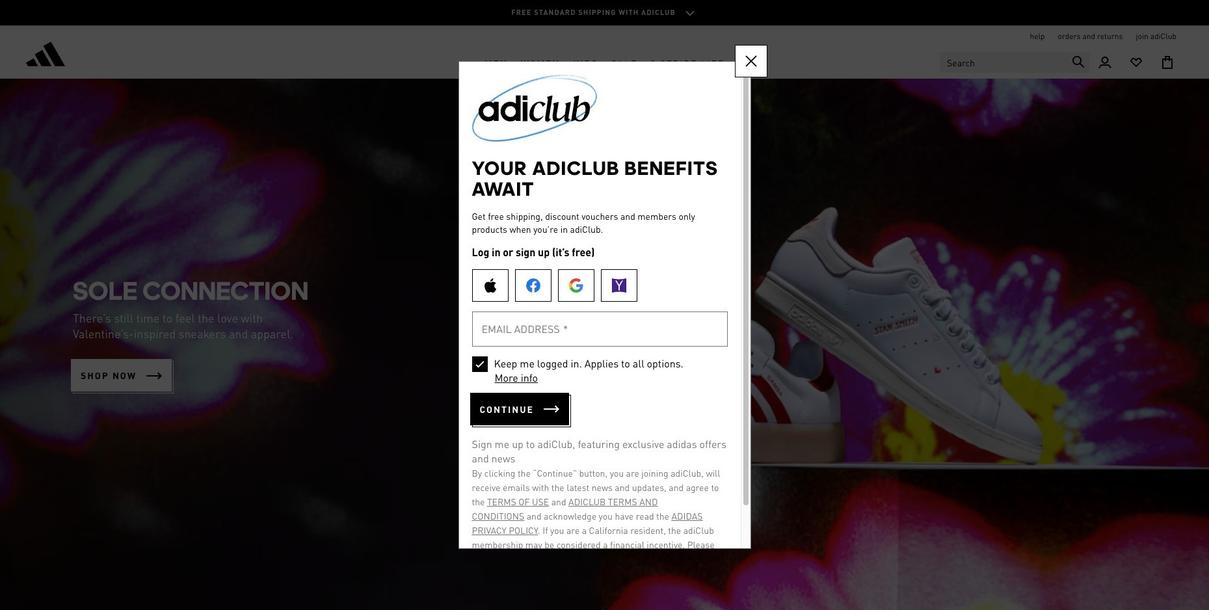 Task type: locate. For each thing, give the bounding box(es) containing it.
dialog
[[458, 45, 767, 593]]

2024 spring summer jason day image image
[[0, 79, 1209, 610]]

main navigation element
[[290, 47, 920, 78]]



Task type: describe. For each thing, give the bounding box(es) containing it.
top image image
[[459, 62, 610, 142]]

EMAIL ADDRESS email field
[[472, 311, 728, 346]]



Task type: vqa. For each thing, say whether or not it's contained in the screenshot.
Sportswear Pink Lounge Fleece Sweatshirt image
no



